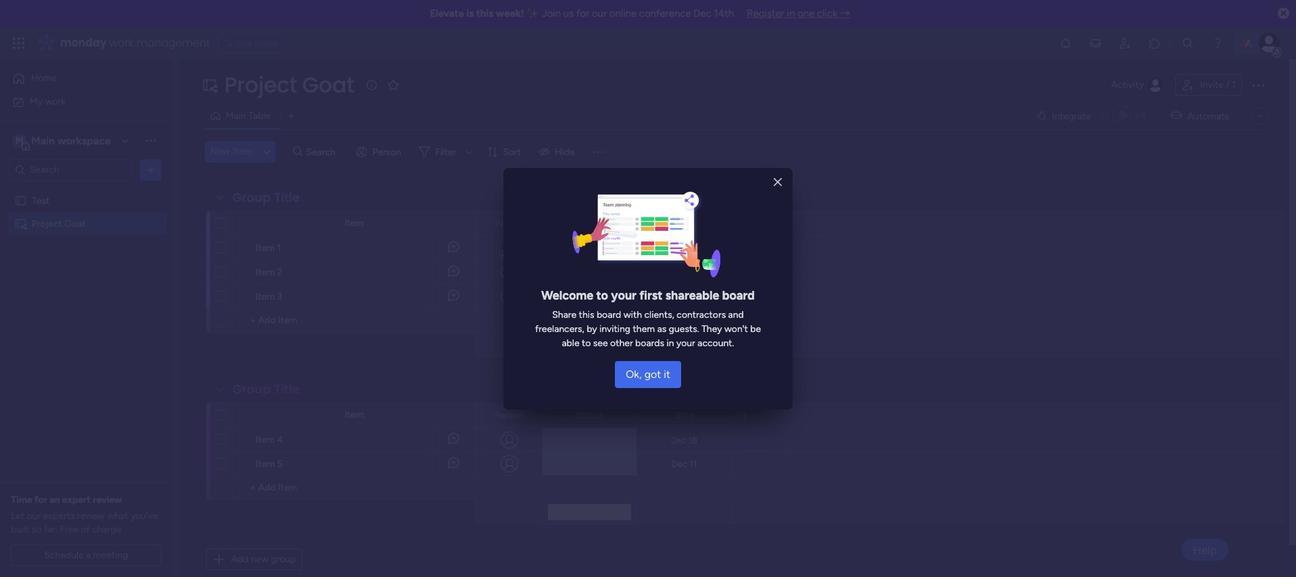 Task type: describe. For each thing, give the bounding box(es) containing it.
plans
[[255, 37, 277, 49]]

0 horizontal spatial board
[[597, 309, 621, 321]]

welcome
[[541, 288, 593, 303]]

person inside popup button
[[372, 146, 401, 158]]

they
[[702, 323, 722, 335]]

14th
[[714, 7, 734, 20]]

us
[[563, 7, 574, 20]]

and
[[728, 309, 744, 321]]

0 vertical spatial for
[[576, 7, 589, 20]]

group for date
[[232, 189, 271, 206]]

expert
[[62, 495, 91, 506]]

of
[[81, 524, 90, 536]]

add new group button
[[206, 549, 302, 571]]

item 2
[[255, 267, 282, 278]]

0 vertical spatial your
[[611, 288, 637, 303]]

→
[[840, 7, 850, 20]]

help button
[[1181, 539, 1228, 562]]

by
[[587, 323, 597, 335]]

hide
[[555, 146, 575, 158]]

meeting
[[93, 550, 128, 562]]

1 horizontal spatial project goat
[[224, 70, 354, 100]]

1 vertical spatial project
[[32, 218, 62, 229]]

item inside button
[[232, 146, 252, 157]]

experts
[[43, 511, 75, 522]]

public board image
[[14, 194, 27, 207]]

main for main table
[[226, 110, 246, 122]]

so
[[32, 524, 42, 536]]

clients,
[[644, 309, 674, 321]]

is
[[466, 7, 474, 20]]

add to favorites image
[[387, 78, 400, 92]]

invite
[[1200, 79, 1224, 91]]

sort
[[503, 146, 521, 158]]

inbox image
[[1089, 36, 1102, 50]]

notifications image
[[1059, 36, 1072, 50]]

charge
[[92, 524, 121, 536]]

date for first date 'field'
[[674, 218, 694, 229]]

ok,
[[626, 368, 642, 381]]

inviting
[[599, 323, 631, 335]]

hide button
[[533, 141, 583, 163]]

it for working on it
[[612, 243, 618, 254]]

my work
[[30, 96, 66, 107]]

time
[[11, 495, 32, 506]]

1 vertical spatial project goat
[[32, 218, 86, 229]]

v2 search image
[[293, 144, 303, 160]]

monday
[[60, 35, 106, 51]]

activity button
[[1106, 74, 1170, 96]]

main workspace
[[31, 134, 111, 147]]

angle down image
[[264, 147, 270, 157]]

done
[[578, 266, 601, 278]]

invite / 1 button
[[1175, 74, 1242, 96]]

elevate is this week! ✨ join us for our online conference dec 14th
[[430, 7, 734, 20]]

see
[[593, 338, 608, 349]]

dec left 11 at the right bottom of page
[[672, 459, 687, 469]]

an
[[49, 495, 60, 506]]

ok, got it
[[626, 368, 670, 381]]

group title for date
[[232, 189, 300, 206]]

on
[[599, 243, 610, 254]]

ok, got it button
[[615, 361, 681, 388]]

person for 2nd person field from the top of the page
[[495, 410, 524, 421]]

dec 18
[[671, 436, 698, 446]]

Project Goat field
[[221, 70, 358, 100]]

title for person
[[274, 381, 300, 398]]

filter button
[[413, 141, 477, 163]]

search everything image
[[1181, 36, 1195, 50]]

new item
[[210, 146, 252, 157]]

able
[[562, 338, 579, 349]]

as
[[657, 323, 667, 335]]

test
[[32, 195, 50, 206]]

date for 2nd date 'field'
[[674, 410, 694, 421]]

1 date field from the top
[[671, 217, 698, 231]]

new
[[251, 554, 269, 566]]

4
[[277, 435, 283, 446]]

1 horizontal spatial project
[[224, 70, 297, 100]]

0 horizontal spatial 1
[[277, 243, 281, 254]]

contractors
[[677, 309, 726, 321]]

0 vertical spatial review
[[93, 495, 122, 506]]

one
[[797, 7, 815, 20]]

2 status field from the top
[[572, 408, 607, 423]]

main table
[[226, 110, 271, 122]]

shareable board image
[[201, 77, 218, 93]]

dapulse integrations image
[[1037, 111, 1047, 121]]

dec left the 15 on the top right of page
[[671, 244, 687, 254]]

group title field for date
[[229, 189, 303, 207]]

in inside welcome to your first shareable board share this board with clients, contractors and freelancers, by inviting them as guests. they won't be able to see other boards in your account.
[[667, 338, 674, 349]]

group for person
[[232, 381, 271, 398]]

dec 16 for item 3
[[671, 292, 697, 302]]

won't
[[724, 323, 748, 335]]

working on it
[[561, 243, 618, 254]]

workspace image
[[13, 133, 26, 148]]

join
[[542, 7, 561, 20]]

autopilot image
[[1171, 107, 1182, 124]]

0 vertical spatial this
[[476, 7, 493, 20]]

brad klo image
[[1258, 32, 1280, 54]]

home
[[31, 72, 57, 84]]

1 horizontal spatial your
[[676, 338, 695, 349]]

other
[[610, 338, 633, 349]]

schedule
[[44, 550, 84, 562]]

table
[[248, 110, 271, 122]]

workspace
[[57, 134, 111, 147]]

main table button
[[205, 105, 281, 127]]

title for date
[[274, 189, 300, 206]]

shareable board image
[[14, 217, 27, 230]]

2
[[277, 267, 282, 278]]

what
[[107, 511, 128, 522]]

you've
[[131, 511, 158, 522]]

1 vertical spatial to
[[582, 338, 591, 349]]

2 date field from the top
[[671, 408, 698, 423]]

group
[[271, 554, 296, 566]]

dec down dec 15
[[671, 267, 687, 277]]

11
[[689, 459, 697, 469]]

select product image
[[12, 36, 26, 50]]



Task type: vqa. For each thing, say whether or not it's contained in the screenshot.
bottommost Tableau
no



Task type: locate. For each thing, give the bounding box(es) containing it.
1 horizontal spatial 1
[[1232, 79, 1236, 91]]

review up of at left bottom
[[77, 511, 105, 522]]

0 vertical spatial title
[[274, 189, 300, 206]]

15
[[689, 244, 697, 254]]

it right got
[[664, 368, 670, 381]]

0 vertical spatial group title field
[[229, 189, 303, 207]]

Date field
[[671, 217, 698, 231], [671, 408, 698, 423]]

1 horizontal spatial to
[[596, 288, 608, 303]]

register in one click →
[[747, 7, 850, 20]]

0 horizontal spatial project goat
[[32, 218, 86, 229]]

1 status from the top
[[576, 218, 603, 229]]

1 horizontal spatial for
[[576, 7, 589, 20]]

it for ok, got it
[[664, 368, 670, 381]]

1 title from the top
[[274, 189, 300, 206]]

invite members image
[[1118, 36, 1132, 50]]

your up with
[[611, 288, 637, 303]]

group title up item 4
[[232, 381, 300, 398]]

let
[[11, 511, 24, 522]]

this inside welcome to your first shareable board share this board with clients, contractors and freelancers, by inviting them as guests. they won't be able to see other boards in your account.
[[579, 309, 594, 321]]

main inside workspace selection element
[[31, 134, 55, 147]]

work inside button
[[45, 96, 66, 107]]

main inside button
[[226, 110, 246, 122]]

welcome to your first shareable board share this board with clients, contractors and freelancers, by inviting them as guests. they won't be able to see other boards in your account.
[[535, 288, 761, 349]]

0 horizontal spatial work
[[45, 96, 66, 107]]

your
[[611, 288, 637, 303], [676, 338, 695, 349]]

16 for 3
[[689, 292, 697, 302]]

it right on
[[612, 243, 618, 254]]

this
[[476, 7, 493, 20], [579, 309, 594, 321]]

0 horizontal spatial it
[[612, 243, 618, 254]]

goat left the 'show board description' icon
[[302, 70, 354, 100]]

title down v2 search icon
[[274, 189, 300, 206]]

1 right /
[[1232, 79, 1236, 91]]

0 vertical spatial 16
[[689, 267, 697, 277]]

0 vertical spatial in
[[787, 7, 795, 20]]

1
[[1232, 79, 1236, 91], [277, 243, 281, 254]]

activity
[[1111, 79, 1144, 91]]

16 for 2
[[689, 267, 697, 277]]

2 person field from the top
[[491, 408, 527, 423]]

arrow down image
[[461, 144, 477, 160]]

0 vertical spatial dec 16
[[671, 267, 697, 277]]

share
[[552, 309, 577, 321]]

group title field up item 4
[[229, 381, 303, 399]]

0 horizontal spatial goat
[[65, 218, 86, 229]]

for left an
[[35, 495, 47, 506]]

1 vertical spatial our
[[27, 511, 41, 522]]

list box containing test
[[0, 187, 172, 418]]

0 vertical spatial project goat
[[224, 70, 354, 100]]

1 vertical spatial group title
[[232, 381, 300, 398]]

person for 1st person field
[[495, 218, 524, 229]]

0 vertical spatial status
[[576, 218, 603, 229]]

free
[[60, 524, 78, 536]]

1 group from the top
[[232, 189, 271, 206]]

week!
[[496, 7, 524, 20]]

dec 15
[[671, 244, 697, 254]]

0 horizontal spatial our
[[27, 511, 41, 522]]

2 status from the top
[[576, 410, 603, 421]]

see plans
[[236, 37, 277, 49]]

0 vertical spatial 1
[[1232, 79, 1236, 91]]

group down angle down icon
[[232, 189, 271, 206]]

status for second status field from the bottom
[[576, 218, 603, 229]]

work for monday
[[109, 35, 133, 51]]

0 horizontal spatial in
[[667, 338, 674, 349]]

dec left 18
[[671, 436, 686, 446]]

1 16 from the top
[[689, 267, 697, 277]]

0 horizontal spatial main
[[31, 134, 55, 147]]

new
[[210, 146, 230, 157]]

0 vertical spatial project
[[224, 70, 297, 100]]

for inside the time for an expert review let our experts review what you've built so far. free of charge
[[35, 495, 47, 506]]

it inside ok, got it button
[[664, 368, 670, 381]]

1 horizontal spatial board
[[722, 288, 755, 303]]

with
[[624, 309, 642, 321]]

your down guests.
[[676, 338, 695, 349]]

dec 16 up contractors
[[671, 292, 697, 302]]

project down "test"
[[32, 218, 62, 229]]

1 horizontal spatial work
[[109, 35, 133, 51]]

this up by
[[579, 309, 594, 321]]

my work button
[[8, 91, 145, 113]]

filter
[[435, 146, 456, 158]]

got
[[644, 368, 661, 381]]

1 vertical spatial date field
[[671, 408, 698, 423]]

dec up clients,
[[671, 292, 687, 302]]

Search field
[[303, 143, 343, 162]]

goat
[[302, 70, 354, 100], [65, 218, 86, 229]]

18
[[689, 436, 698, 446]]

shareable
[[665, 288, 719, 303]]

date
[[674, 218, 694, 229], [674, 410, 694, 421]]

register in one click → link
[[747, 7, 850, 20]]

0 vertical spatial it
[[612, 243, 618, 254]]

1 horizontal spatial this
[[579, 309, 594, 321]]

in left one
[[787, 7, 795, 20]]

item 3
[[255, 291, 282, 303]]

2 16 from the top
[[689, 292, 697, 302]]

board up inviting
[[597, 309, 621, 321]]

2 vertical spatial person
[[495, 410, 524, 421]]

0 vertical spatial group title
[[232, 189, 300, 206]]

main
[[226, 110, 246, 122], [31, 134, 55, 147]]

0 horizontal spatial to
[[582, 338, 591, 349]]

group up item 4
[[232, 381, 271, 398]]

1 horizontal spatial our
[[592, 7, 607, 20]]

5
[[277, 459, 283, 470]]

our left online
[[592, 7, 607, 20]]

guests.
[[669, 323, 699, 335]]

✨
[[527, 7, 539, 20]]

1 vertical spatial person field
[[491, 408, 527, 423]]

to down "done"
[[596, 288, 608, 303]]

m
[[16, 135, 24, 146]]

register
[[747, 7, 784, 20]]

1 vertical spatial work
[[45, 96, 66, 107]]

1 horizontal spatial in
[[787, 7, 795, 20]]

main right workspace icon
[[31, 134, 55, 147]]

person button
[[351, 141, 409, 163]]

1 vertical spatial group title field
[[229, 381, 303, 399]]

0 horizontal spatial your
[[611, 288, 637, 303]]

1 person field from the top
[[491, 217, 527, 231]]

date up dec 18
[[674, 410, 694, 421]]

main for main workspace
[[31, 134, 55, 147]]

2 group title field from the top
[[229, 381, 303, 399]]

boards
[[635, 338, 664, 349]]

group title field down angle down icon
[[229, 189, 303, 207]]

work right monday
[[109, 35, 133, 51]]

board up and
[[722, 288, 755, 303]]

1 group title field from the top
[[229, 189, 303, 207]]

1 group title from the top
[[232, 189, 300, 206]]

project up table
[[224, 70, 297, 100]]

group title for person
[[232, 381, 300, 398]]

time for an expert review let our experts review what you've built so far. free of charge
[[11, 495, 158, 536]]

0 vertical spatial goat
[[302, 70, 354, 100]]

1 vertical spatial status
[[576, 410, 603, 421]]

1 up 2
[[277, 243, 281, 254]]

item 1
[[255, 243, 281, 254]]

workspace selection element
[[13, 133, 113, 150]]

group title down angle down icon
[[232, 189, 300, 206]]

for
[[576, 7, 589, 20], [35, 495, 47, 506]]

0 horizontal spatial for
[[35, 495, 47, 506]]

to left the see
[[582, 338, 591, 349]]

elevate
[[430, 7, 464, 20]]

this right is
[[476, 7, 493, 20]]

option
[[0, 189, 172, 191]]

1 vertical spatial 16
[[689, 292, 697, 302]]

invite / 1
[[1200, 79, 1236, 91]]

dec left 14th
[[694, 7, 712, 20]]

item
[[232, 146, 252, 157], [344, 218, 364, 229], [255, 243, 275, 254], [255, 267, 275, 278], [255, 291, 275, 303], [344, 409, 364, 421], [255, 435, 275, 446], [255, 459, 275, 470]]

freelancers,
[[535, 323, 584, 335]]

Group Title field
[[229, 189, 303, 207], [229, 381, 303, 399]]

collapse board header image
[[1255, 111, 1266, 122]]

2 title from the top
[[274, 381, 300, 398]]

list box
[[0, 187, 172, 418]]

1 vertical spatial status field
[[572, 408, 607, 423]]

a
[[86, 550, 91, 562]]

1 vertical spatial in
[[667, 338, 674, 349]]

working
[[561, 243, 596, 254]]

board
[[722, 288, 755, 303], [597, 309, 621, 321]]

account.
[[698, 338, 734, 349]]

it
[[612, 243, 618, 254], [664, 368, 670, 381]]

1 vertical spatial group
[[232, 381, 271, 398]]

see
[[236, 37, 252, 49]]

conference
[[639, 7, 691, 20]]

review
[[93, 495, 122, 506], [77, 511, 105, 522]]

2 dec 16 from the top
[[671, 292, 697, 302]]

home button
[[8, 68, 145, 89]]

1 vertical spatial person
[[495, 218, 524, 229]]

0 vertical spatial person field
[[491, 217, 527, 231]]

in down guests.
[[667, 338, 674, 349]]

see plans button
[[218, 33, 283, 53]]

monday work management
[[60, 35, 210, 51]]

apps image
[[1148, 36, 1162, 50]]

date field up dec 18
[[671, 408, 698, 423]]

project goat up add view image
[[224, 70, 354, 100]]

1 inside invite / 1 button
[[1232, 79, 1236, 91]]

show board description image
[[364, 78, 380, 92]]

date up dec 15
[[674, 218, 694, 229]]

person
[[372, 146, 401, 158], [495, 218, 524, 229], [495, 410, 524, 421]]

1 vertical spatial dec 16
[[671, 292, 697, 302]]

Search in workspace field
[[28, 162, 113, 178]]

date field up dec 15
[[671, 217, 698, 231]]

project goat down "test"
[[32, 218, 86, 229]]

help
[[1193, 544, 1217, 557]]

1 vertical spatial this
[[579, 309, 594, 321]]

0 horizontal spatial project
[[32, 218, 62, 229]]

Person field
[[491, 217, 527, 231], [491, 408, 527, 423]]

16 up contractors
[[689, 292, 697, 302]]

/
[[1226, 79, 1230, 91]]

0 vertical spatial status field
[[572, 217, 607, 231]]

them
[[633, 323, 655, 335]]

1 vertical spatial date
[[674, 410, 694, 421]]

sort button
[[481, 141, 529, 163]]

1 date from the top
[[674, 218, 694, 229]]

1 vertical spatial 1
[[277, 243, 281, 254]]

Status field
[[572, 217, 607, 231], [572, 408, 607, 423]]

dec 16 for item 2
[[671, 267, 697, 277]]

schedule a meeting button
[[11, 545, 162, 567]]

1 vertical spatial main
[[31, 134, 55, 147]]

help image
[[1211, 36, 1224, 50]]

0 vertical spatial date
[[674, 218, 694, 229]]

1 vertical spatial your
[[676, 338, 695, 349]]

project goat
[[224, 70, 354, 100], [32, 218, 86, 229]]

1 vertical spatial it
[[664, 368, 670, 381]]

work right my
[[45, 96, 66, 107]]

add view image
[[289, 111, 294, 121]]

16 up shareable
[[689, 267, 697, 277]]

0 vertical spatial date field
[[671, 217, 698, 231]]

0 vertical spatial to
[[596, 288, 608, 303]]

1 dec 16 from the top
[[671, 267, 697, 277]]

0 vertical spatial person
[[372, 146, 401, 158]]

0 vertical spatial work
[[109, 35, 133, 51]]

my
[[30, 96, 43, 107]]

work for my
[[45, 96, 66, 107]]

built
[[11, 524, 29, 536]]

for right us
[[576, 7, 589, 20]]

our up so
[[27, 511, 41, 522]]

integrate
[[1052, 110, 1091, 122]]

schedule a meeting
[[44, 550, 128, 562]]

close image
[[774, 178, 782, 188]]

0 vertical spatial board
[[722, 288, 755, 303]]

1 vertical spatial title
[[274, 381, 300, 398]]

1 horizontal spatial main
[[226, 110, 246, 122]]

status for second status field from the top
[[576, 410, 603, 421]]

main left table
[[226, 110, 246, 122]]

1 status field from the top
[[572, 217, 607, 231]]

our inside the time for an expert review let our experts review what you've built so far. free of charge
[[27, 511, 41, 522]]

dec 16 down dec 15
[[671, 267, 697, 277]]

1 vertical spatial for
[[35, 495, 47, 506]]

2 date from the top
[[674, 410, 694, 421]]

2 group from the top
[[232, 381, 271, 398]]

0 vertical spatial group
[[232, 189, 271, 206]]

group title field for person
[[229, 381, 303, 399]]

1 vertical spatial board
[[597, 309, 621, 321]]

1 horizontal spatial it
[[664, 368, 670, 381]]

goat down search in workspace field
[[65, 218, 86, 229]]

in
[[787, 7, 795, 20], [667, 338, 674, 349]]

1 vertical spatial goat
[[65, 218, 86, 229]]

review up what
[[93, 495, 122, 506]]

title
[[274, 189, 300, 206], [274, 381, 300, 398]]

management
[[136, 35, 210, 51]]

work
[[109, 35, 133, 51], [45, 96, 66, 107]]

0 vertical spatial main
[[226, 110, 246, 122]]

1 vertical spatial review
[[77, 511, 105, 522]]

2 group title from the top
[[232, 381, 300, 398]]

dec 16
[[671, 267, 697, 277], [671, 292, 697, 302]]

title up 4
[[274, 381, 300, 398]]

0 vertical spatial our
[[592, 7, 607, 20]]

add
[[231, 554, 249, 566]]

0 horizontal spatial this
[[476, 7, 493, 20]]

1 horizontal spatial goat
[[302, 70, 354, 100]]



